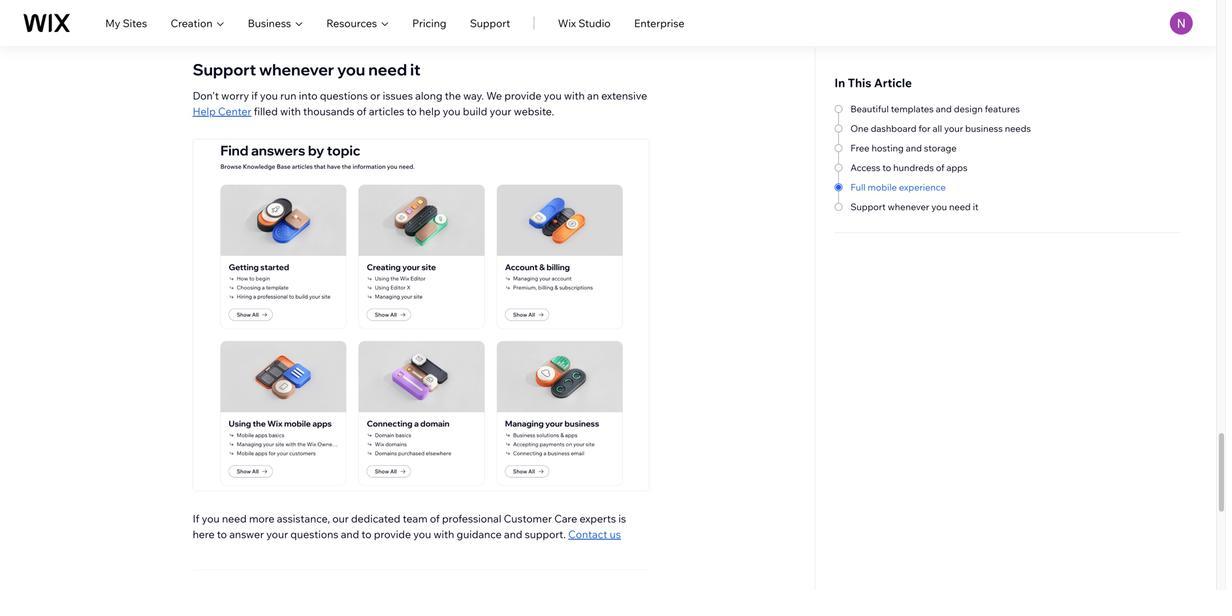 Task type: describe. For each thing, give the bounding box(es) containing it.
article
[[875, 75, 913, 90]]

guidance
[[457, 528, 502, 541]]

to inside don't worry if you run into questions or issues along the way. we provide you with an extensive help center filled with thousands of articles to help you build your website.
[[407, 105, 417, 118]]

of inside don't worry if you run into questions or issues along the way. we provide you with an extensive help center filled with thousands of articles to help you build your website.
[[357, 105, 367, 118]]

pricing link
[[413, 15, 447, 31]]

issues
[[383, 89, 413, 102]]

and down customer
[[504, 528, 523, 541]]

if you need more assistance, our dedicated team of professional customer care experts is here to answer your questions and to provide you with guidance and support.
[[193, 512, 627, 541]]

0 horizontal spatial whenever
[[259, 60, 334, 79]]

1 vertical spatial of
[[937, 162, 945, 173]]

don't
[[193, 89, 219, 102]]

features
[[985, 103, 1021, 115]]

resources
[[327, 17, 377, 30]]

if
[[193, 512, 200, 525]]

0 vertical spatial support whenever you need it
[[193, 60, 421, 79]]

here
[[193, 528, 215, 541]]

storage
[[925, 142, 957, 154]]

to right the here
[[217, 528, 227, 541]]

provide inside don't worry if you run into questions or issues along the way. we provide you with an extensive help center filled with thousands of articles to help you build your website.
[[505, 89, 542, 102]]

business
[[966, 123, 1003, 134]]

full mobile experience
[[851, 182, 946, 193]]

business button
[[248, 15, 303, 31]]

resources button
[[327, 15, 389, 31]]

you down resources
[[337, 60, 366, 79]]

for
[[919, 123, 931, 134]]

filled
[[254, 105, 278, 118]]

team
[[403, 512, 428, 525]]

beautiful
[[851, 103, 889, 115]]

0 horizontal spatial support
[[193, 60, 256, 79]]

with inside if you need more assistance, our dedicated team of professional customer care experts is here to answer your questions and to provide you with guidance and support.
[[434, 528, 455, 541]]

0 horizontal spatial it
[[410, 60, 421, 79]]

we
[[487, 89, 502, 102]]

my
[[105, 17, 120, 30]]

and up hundreds
[[906, 142, 922, 154]]

2 horizontal spatial support
[[851, 201, 886, 213]]

my sites
[[105, 17, 147, 30]]

sites
[[123, 17, 147, 30]]

you down "team"
[[414, 528, 431, 541]]

is
[[619, 512, 627, 525]]

a screenshot of the wix help center. image
[[193, 140, 649, 491]]

you down experience
[[932, 201, 948, 213]]

templates
[[891, 103, 934, 115]]

this
[[848, 75, 872, 90]]

pricing
[[413, 17, 447, 30]]

needs
[[1005, 123, 1032, 134]]

contact us link
[[569, 528, 621, 541]]

extensive
[[602, 89, 648, 102]]

free
[[851, 142, 870, 154]]

business
[[248, 17, 291, 30]]

in this article
[[835, 75, 913, 90]]

your inside if you need more assistance, our dedicated team of professional customer care experts is here to answer your questions and to provide you with guidance and support.
[[267, 528, 288, 541]]

0 vertical spatial need
[[369, 60, 407, 79]]

enterprise
[[634, 17, 685, 30]]

wix studio link
[[558, 15, 611, 31]]

all
[[933, 123, 943, 134]]

don't worry if you run into questions or issues along the way. we provide you with an extensive help center filled with thousands of articles to help you build your website.
[[193, 89, 648, 118]]

an
[[587, 89, 599, 102]]

you right "if"
[[260, 89, 278, 102]]

you right if
[[202, 512, 220, 525]]

customer
[[504, 512, 552, 525]]

0 vertical spatial with
[[564, 89, 585, 102]]

questions inside if you need more assistance, our dedicated team of professional customer care experts is here to answer your questions and to provide you with guidance and support.
[[291, 528, 339, 541]]

studio
[[579, 17, 611, 30]]

one dashboard for all your business needs
[[851, 123, 1032, 134]]

hosting
[[872, 142, 904, 154]]

profile image image
[[1171, 12, 1194, 35]]



Task type: locate. For each thing, give the bounding box(es) containing it.
provide inside if you need more assistance, our dedicated team of professional customer care experts is here to answer your questions and to provide you with guidance and support.
[[374, 528, 411, 541]]

0 horizontal spatial your
[[267, 528, 288, 541]]

2 vertical spatial support
[[851, 201, 886, 213]]

your down we
[[490, 105, 512, 118]]

need inside if you need more assistance, our dedicated team of professional customer care experts is here to answer your questions and to provide you with guidance and support.
[[222, 512, 247, 525]]

center
[[218, 105, 252, 118]]

support link
[[470, 15, 511, 31]]

1 vertical spatial need
[[950, 201, 971, 213]]

to down dedicated
[[362, 528, 372, 541]]

1 horizontal spatial provide
[[505, 89, 542, 102]]

2 vertical spatial your
[[267, 528, 288, 541]]

1 vertical spatial it
[[973, 201, 979, 213]]

experience
[[900, 182, 946, 193]]

support.
[[525, 528, 566, 541]]

support whenever you need it
[[193, 60, 421, 79], [851, 201, 979, 213]]

website.
[[514, 105, 555, 118]]

and up "one dashboard for all your business needs"
[[936, 103, 952, 115]]

my sites link
[[105, 15, 147, 31]]

access to hundreds of apps
[[851, 162, 968, 173]]

2 horizontal spatial with
[[564, 89, 585, 102]]

with
[[564, 89, 585, 102], [280, 105, 301, 118], [434, 528, 455, 541]]

1 vertical spatial support
[[193, 60, 256, 79]]

0 vertical spatial support
[[470, 17, 511, 30]]

your
[[490, 105, 512, 118], [945, 123, 964, 134], [267, 528, 288, 541]]

help
[[193, 105, 216, 118]]

apps
[[947, 162, 968, 173]]

thousands
[[303, 105, 355, 118]]

0 vertical spatial of
[[357, 105, 367, 118]]

you up the website.
[[544, 89, 562, 102]]

0 horizontal spatial of
[[357, 105, 367, 118]]

1 horizontal spatial whenever
[[888, 201, 930, 213]]

1 vertical spatial with
[[280, 105, 301, 118]]

need
[[369, 60, 407, 79], [950, 201, 971, 213], [222, 512, 247, 525]]

1 horizontal spatial it
[[973, 201, 979, 213]]

creation
[[171, 17, 213, 30]]

the
[[445, 89, 461, 102]]

in
[[835, 75, 846, 90]]

wix
[[558, 17, 576, 30]]

creation button
[[171, 15, 224, 31]]

support whenever you need it up into
[[193, 60, 421, 79]]

help center link
[[193, 105, 252, 118]]

of left apps
[[937, 162, 945, 173]]

1 horizontal spatial support
[[470, 17, 511, 30]]

contact
[[569, 528, 608, 541]]

questions down assistance,
[[291, 528, 339, 541]]

1 vertical spatial support whenever you need it
[[851, 201, 979, 213]]

of
[[357, 105, 367, 118], [937, 162, 945, 173], [430, 512, 440, 525]]

worry
[[221, 89, 249, 102]]

1 horizontal spatial of
[[430, 512, 440, 525]]

run
[[280, 89, 297, 102]]

or
[[370, 89, 381, 102]]

1 vertical spatial provide
[[374, 528, 411, 541]]

hundreds
[[894, 162, 935, 173]]

questions up thousands
[[320, 89, 368, 102]]

build
[[463, 105, 488, 118]]

1 vertical spatial your
[[945, 123, 964, 134]]

free hosting and storage
[[851, 142, 957, 154]]

of right "team"
[[430, 512, 440, 525]]

0 vertical spatial whenever
[[259, 60, 334, 79]]

2 vertical spatial of
[[430, 512, 440, 525]]

support up worry
[[193, 60, 256, 79]]

design
[[954, 103, 983, 115]]

articles
[[369, 105, 405, 118]]

provide
[[505, 89, 542, 102], [374, 528, 411, 541]]

along
[[416, 89, 443, 102]]

full
[[851, 182, 866, 193]]

it
[[410, 60, 421, 79], [973, 201, 979, 213]]

provide down dedicated
[[374, 528, 411, 541]]

experts
[[580, 512, 616, 525]]

0 horizontal spatial support whenever you need it
[[193, 60, 421, 79]]

to down hosting
[[883, 162, 892, 173]]

you
[[337, 60, 366, 79], [260, 89, 278, 102], [544, 89, 562, 102], [443, 105, 461, 118], [932, 201, 948, 213], [202, 512, 220, 525], [414, 528, 431, 541]]

0 vertical spatial your
[[490, 105, 512, 118]]

contact us
[[569, 528, 621, 541]]

with left an
[[564, 89, 585, 102]]

need down apps
[[950, 201, 971, 213]]

whenever down 'full mobile experience'
[[888, 201, 930, 213]]

2 horizontal spatial need
[[950, 201, 971, 213]]

beautiful templates and design features
[[851, 103, 1021, 115]]

with down the professional
[[434, 528, 455, 541]]

answer
[[229, 528, 264, 541]]

to left 'help'
[[407, 105, 417, 118]]

need up issues
[[369, 60, 407, 79]]

your down more
[[267, 528, 288, 541]]

questions inside don't worry if you run into questions or issues along the way. we provide you with an extensive help center filled with thousands of articles to help you build your website.
[[320, 89, 368, 102]]

professional
[[442, 512, 502, 525]]

of inside if you need more assistance, our dedicated team of professional customer care experts is here to answer your questions and to provide you with guidance and support.
[[430, 512, 440, 525]]

help
[[419, 105, 441, 118]]

care
[[555, 512, 578, 525]]

1 horizontal spatial your
[[490, 105, 512, 118]]

more
[[249, 512, 275, 525]]

of left articles
[[357, 105, 367, 118]]

2 horizontal spatial of
[[937, 162, 945, 173]]

if
[[252, 89, 258, 102]]

with down "run" at top left
[[280, 105, 301, 118]]

whenever up "run" at top left
[[259, 60, 334, 79]]

enterprise link
[[634, 15, 685, 31]]

your inside don't worry if you run into questions or issues along the way. we provide you with an extensive help center filled with thousands of articles to help you build your website.
[[490, 105, 512, 118]]

0 horizontal spatial need
[[222, 512, 247, 525]]

support right pricing link
[[470, 17, 511, 30]]

1 horizontal spatial support whenever you need it
[[851, 201, 979, 213]]

mobile
[[868, 182, 897, 193]]

support whenever you need it down experience
[[851, 201, 979, 213]]

2 horizontal spatial your
[[945, 123, 964, 134]]

whenever
[[259, 60, 334, 79], [888, 201, 930, 213]]

1 horizontal spatial with
[[434, 528, 455, 541]]

one
[[851, 123, 869, 134]]

wix studio
[[558, 17, 611, 30]]

access
[[851, 162, 881, 173]]

and down our
[[341, 528, 359, 541]]

1 vertical spatial whenever
[[888, 201, 930, 213]]

assistance,
[[277, 512, 330, 525]]

our
[[333, 512, 349, 525]]

dashboard
[[871, 123, 917, 134]]

0 vertical spatial questions
[[320, 89, 368, 102]]

dedicated
[[351, 512, 401, 525]]

2 vertical spatial with
[[434, 528, 455, 541]]

provide up the website.
[[505, 89, 542, 102]]

0 vertical spatial it
[[410, 60, 421, 79]]

your right all
[[945, 123, 964, 134]]

need up answer
[[222, 512, 247, 525]]

you down "the"
[[443, 105, 461, 118]]

support
[[470, 17, 511, 30], [193, 60, 256, 79], [851, 201, 886, 213]]

and
[[936, 103, 952, 115], [906, 142, 922, 154], [341, 528, 359, 541], [504, 528, 523, 541]]

way.
[[464, 89, 484, 102]]

0 horizontal spatial provide
[[374, 528, 411, 541]]

1 horizontal spatial need
[[369, 60, 407, 79]]

1 vertical spatial questions
[[291, 528, 339, 541]]

questions
[[320, 89, 368, 102], [291, 528, 339, 541]]

to
[[407, 105, 417, 118], [883, 162, 892, 173], [217, 528, 227, 541], [362, 528, 372, 541]]

0 horizontal spatial with
[[280, 105, 301, 118]]

0 vertical spatial provide
[[505, 89, 542, 102]]

2 vertical spatial need
[[222, 512, 247, 525]]

into
[[299, 89, 318, 102]]

support down full
[[851, 201, 886, 213]]

us
[[610, 528, 621, 541]]



Task type: vqa. For each thing, say whether or not it's contained in the screenshot.
the will
no



